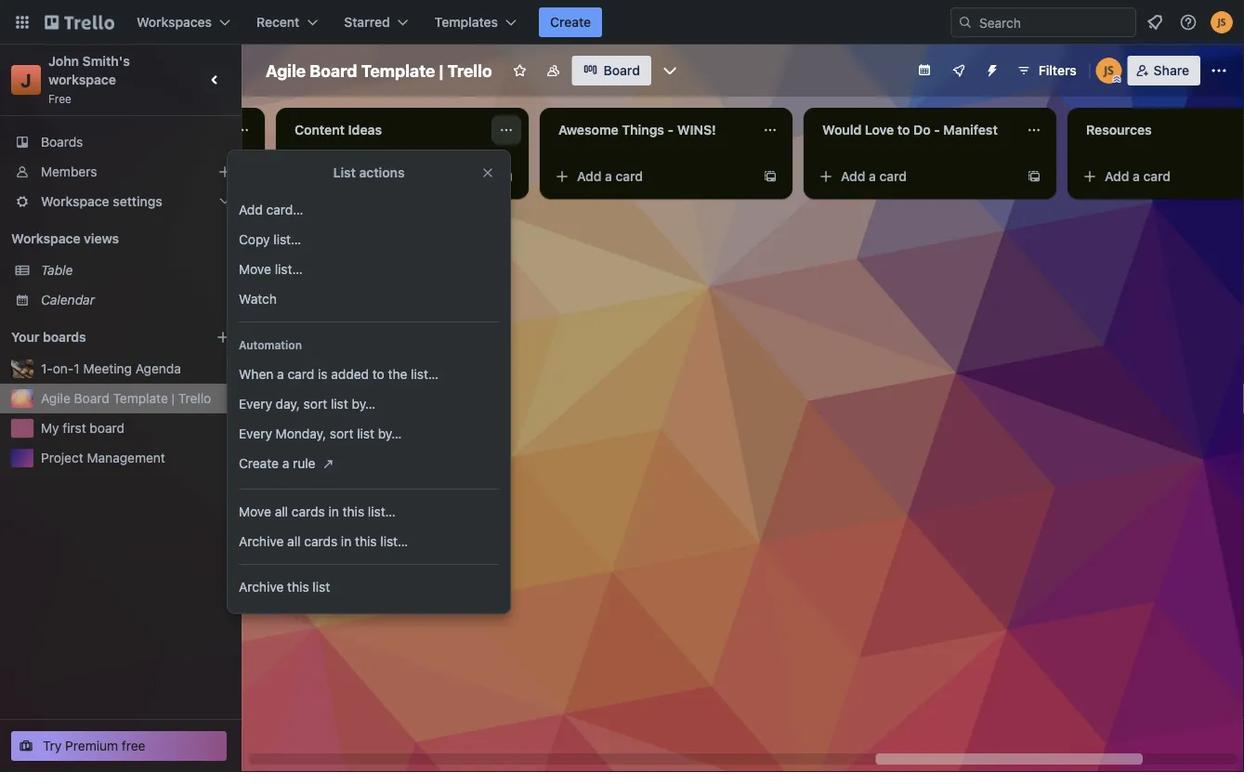Task type: vqa. For each thing, say whether or not it's contained in the screenshot.
When a card is added to the list…
yes



Task type: locate. For each thing, give the bounding box(es) containing it.
0 vertical spatial trello
[[448, 60, 492, 80]]

- left wins!
[[668, 122, 674, 138]]

2 archive from the top
[[239, 580, 284, 595]]

0 horizontal spatial template
[[113, 391, 168, 406]]

copy
[[239, 232, 270, 247]]

1 vertical spatial to
[[373, 367, 385, 382]]

by…
[[352, 397, 376, 412], [378, 426, 402, 442]]

try
[[43, 739, 62, 754]]

archive down archive all cards in this list… on the bottom left
[[239, 580, 284, 595]]

agile board template | trello down 1-on-1 meeting agenda link at top left
[[41, 391, 211, 406]]

j
[[21, 69, 31, 91]]

create for create a rule
[[239, 456, 279, 471]]

recent
[[257, 14, 300, 30]]

workspace
[[41, 194, 109, 209], [11, 231, 80, 246]]

workspace inside dropdown button
[[41, 194, 109, 209]]

1 vertical spatial archive
[[239, 580, 284, 595]]

a down love at right top
[[869, 169, 877, 184]]

sort
[[304, 397, 327, 412], [330, 426, 354, 442]]

1 vertical spatial by…
[[378, 426, 402, 442]]

0 vertical spatial this
[[343, 504, 365, 520]]

| down templates
[[439, 60, 444, 80]]

this inside move all cards in this list… 'link'
[[343, 504, 365, 520]]

add a card for 4th add a card button from left
[[1106, 169, 1172, 184]]

1 horizontal spatial in
[[341, 534, 352, 550]]

show menu image
[[1211, 61, 1229, 80]]

add a card button down would love to do - manifest text field
[[812, 162, 1020, 192]]

workspace views
[[11, 231, 119, 246]]

list inside every monday, sort list by… link
[[357, 426, 375, 442]]

board left customize views image on the right of page
[[604, 63, 640, 78]]

1 add a card button from the left
[[284, 162, 492, 192]]

cards inside 'link'
[[292, 504, 325, 520]]

0 vertical spatial agile
[[266, 60, 306, 80]]

sort down every day, sort list by… "link"
[[330, 426, 354, 442]]

1 horizontal spatial trello
[[448, 60, 492, 80]]

1 horizontal spatial sort
[[330, 426, 354, 442]]

by… inside "link"
[[352, 397, 376, 412]]

workspace
[[48, 72, 116, 87]]

by… down when a card is added to the list… link
[[352, 397, 376, 412]]

1 every from the top
[[239, 397, 272, 412]]

0 horizontal spatial agile board template | trello
[[41, 391, 211, 406]]

every monday, sort list by… link
[[228, 419, 510, 449]]

archive for archive this list
[[239, 580, 284, 595]]

agile board template | trello link
[[41, 390, 231, 408]]

list for every day, sort list by…
[[331, 397, 348, 412]]

1 horizontal spatial to
[[898, 122, 911, 138]]

every for every day, sort list by…
[[239, 397, 272, 412]]

john
[[48, 53, 79, 69]]

create from template… image
[[499, 169, 514, 184], [763, 169, 778, 184], [1027, 169, 1042, 184]]

list down when a card is added to the list…
[[331, 397, 348, 412]]

archive
[[239, 534, 284, 550], [239, 580, 284, 595]]

add card…
[[239, 202, 303, 218]]

agile board template | trello down starred dropdown button
[[266, 60, 492, 80]]

cards up archive all cards in this list… on the bottom left
[[292, 504, 325, 520]]

list inside every day, sort list by… "link"
[[331, 397, 348, 412]]

0 vertical spatial in
[[329, 504, 339, 520]]

to inside text field
[[898, 122, 911, 138]]

1 horizontal spatial create from template… image
[[763, 169, 778, 184]]

workspace navigation collapse icon image
[[203, 67, 229, 93]]

add a card
[[313, 169, 379, 184], [577, 169, 643, 184], [841, 169, 908, 184], [1106, 169, 1172, 184]]

add a card button up add card… link at the top of page
[[284, 162, 492, 192]]

add a card up add card… link at the top of page
[[313, 169, 379, 184]]

1 vertical spatial move
[[239, 504, 271, 520]]

1 vertical spatial trello
[[178, 391, 211, 406]]

card down awesome things - wins!
[[616, 169, 643, 184]]

monday,
[[276, 426, 326, 442]]

to left the
[[373, 367, 385, 382]]

0 vertical spatial |
[[439, 60, 444, 80]]

- inside text field
[[935, 122, 941, 138]]

Search field
[[973, 8, 1136, 36]]

every inside "link"
[[239, 397, 272, 412]]

watch link
[[228, 285, 510, 314]]

list down archive all cards in this list… on the bottom left
[[313, 580, 330, 595]]

1 vertical spatial sort
[[330, 426, 354, 442]]

Board name text field
[[257, 56, 502, 86]]

a right when
[[277, 367, 284, 382]]

all inside 'link'
[[275, 504, 288, 520]]

a down awesome
[[605, 169, 613, 184]]

cards down move all cards in this list…
[[304, 534, 338, 550]]

1 vertical spatial john smith (johnsmith38824343) image
[[1097, 58, 1123, 84]]

list actions
[[333, 165, 405, 180]]

in inside 'link'
[[329, 504, 339, 520]]

all for move
[[275, 504, 288, 520]]

day,
[[276, 397, 300, 412]]

rule
[[293, 456, 316, 471]]

1 vertical spatial workspace
[[11, 231, 80, 246]]

table
[[41, 263, 73, 278]]

1 horizontal spatial agile board template | trello
[[266, 60, 492, 80]]

when a card is added to the list…
[[239, 367, 439, 382]]

add a card down love at right top
[[841, 169, 908, 184]]

0 horizontal spatial create
[[239, 456, 279, 471]]

template down starred dropdown button
[[361, 60, 435, 80]]

content ideas
[[295, 122, 382, 138]]

0 vertical spatial to
[[898, 122, 911, 138]]

0 vertical spatial by…
[[352, 397, 376, 412]]

card for things's add a card button
[[616, 169, 643, 184]]

1 vertical spatial |
[[172, 391, 175, 406]]

card…
[[266, 202, 303, 218]]

the
[[388, 367, 408, 382]]

2 - from the left
[[935, 122, 941, 138]]

create inside "button"
[[550, 14, 591, 30]]

trello
[[448, 60, 492, 80], [178, 391, 211, 406]]

to left do
[[898, 122, 911, 138]]

4 add a card button from the left
[[1076, 162, 1245, 192]]

2 vertical spatial this
[[287, 580, 309, 595]]

agile down recent popup button
[[266, 60, 306, 80]]

2 every from the top
[[239, 426, 272, 442]]

0 horizontal spatial in
[[329, 504, 339, 520]]

sort inside "link"
[[304, 397, 327, 412]]

-
[[668, 122, 674, 138], [935, 122, 941, 138]]

1 horizontal spatial board
[[310, 60, 358, 80]]

all
[[275, 504, 288, 520], [287, 534, 301, 550]]

john smith (johnsmith38824343) image
[[1212, 11, 1234, 33], [1097, 58, 1123, 84]]

1 create from template… image from the left
[[499, 169, 514, 184]]

members
[[41, 164, 97, 179]]

1 archive from the top
[[239, 534, 284, 550]]

workspace up table
[[11, 231, 80, 246]]

every up create a rule
[[239, 426, 272, 442]]

this up the archive all cards in this list… link
[[343, 504, 365, 520]]

1 horizontal spatial by…
[[378, 426, 402, 442]]

1 - from the left
[[668, 122, 674, 138]]

1 horizontal spatial create
[[550, 14, 591, 30]]

3 add a card from the left
[[841, 169, 908, 184]]

0 vertical spatial cards
[[292, 504, 325, 520]]

archive for archive all cards in this list…
[[239, 534, 284, 550]]

0 vertical spatial list
[[331, 397, 348, 412]]

move inside move list… link
[[239, 262, 271, 277]]

2 vertical spatial list
[[313, 580, 330, 595]]

all down move all cards in this list…
[[287, 534, 301, 550]]

add a card button for things
[[548, 162, 756, 192]]

2 add a card button from the left
[[548, 162, 756, 192]]

add a card for things's add a card button
[[577, 169, 643, 184]]

archive this list link
[[228, 573, 510, 603]]

0 horizontal spatial create from template… image
[[499, 169, 514, 184]]

on-
[[53, 361, 74, 377]]

0 vertical spatial template
[[361, 60, 435, 80]]

1 horizontal spatial john smith (johnsmith38824343) image
[[1212, 11, 1234, 33]]

this down move all cards in this list… 'link'
[[355, 534, 377, 550]]

copy list… link
[[228, 225, 510, 255]]

boards link
[[0, 127, 242, 157]]

agile up my
[[41, 391, 70, 406]]

your
[[11, 330, 40, 345]]

archive up 'archive this list'
[[239, 534, 284, 550]]

0 horizontal spatial john smith (johnsmith38824343) image
[[1097, 58, 1123, 84]]

2 create from template… image from the left
[[763, 169, 778, 184]]

move down create a rule
[[239, 504, 271, 520]]

0 horizontal spatial by…
[[352, 397, 376, 412]]

power ups image
[[952, 63, 967, 78]]

things
[[622, 122, 665, 138]]

filters
[[1039, 63, 1077, 78]]

agile
[[266, 60, 306, 80], [41, 391, 70, 406]]

open information menu image
[[1180, 13, 1198, 32]]

0 horizontal spatial trello
[[178, 391, 211, 406]]

1 vertical spatial create
[[239, 456, 279, 471]]

all down create a rule
[[275, 504, 288, 520]]

|
[[439, 60, 444, 80], [172, 391, 175, 406]]

2 add a card from the left
[[577, 169, 643, 184]]

every monday, sort list by…
[[239, 426, 402, 442]]

1 vertical spatial all
[[287, 534, 301, 550]]

views
[[84, 231, 119, 246]]

in down move all cards in this list… 'link'
[[341, 534, 352, 550]]

trello down templates "popup button"
[[448, 60, 492, 80]]

cards for archive
[[304, 534, 338, 550]]

0 vertical spatial workspace
[[41, 194, 109, 209]]

0 horizontal spatial to
[[373, 367, 385, 382]]

move down "copy"
[[239, 262, 271, 277]]

1 vertical spatial list
[[357, 426, 375, 442]]

0 horizontal spatial |
[[172, 391, 175, 406]]

workspace down members
[[41, 194, 109, 209]]

list… down copy list… at the left
[[275, 262, 303, 277]]

0 vertical spatial archive
[[239, 534, 284, 550]]

1 horizontal spatial |
[[439, 60, 444, 80]]

0 vertical spatial all
[[275, 504, 288, 520]]

would love to do - manifest
[[823, 122, 998, 138]]

list…
[[274, 232, 301, 247], [275, 262, 303, 277], [411, 367, 439, 382], [368, 504, 396, 520], [381, 534, 408, 550]]

1 vertical spatial agile
[[41, 391, 70, 406]]

a
[[341, 169, 349, 184], [605, 169, 613, 184], [869, 169, 877, 184], [1134, 169, 1141, 184], [277, 367, 284, 382], [282, 456, 289, 471]]

2 horizontal spatial create from template… image
[[1027, 169, 1042, 184]]

1 vertical spatial in
[[341, 534, 352, 550]]

1 add a card from the left
[[313, 169, 379, 184]]

1-on-1 meeting agenda link
[[41, 360, 231, 378]]

this for archive all cards in this list…
[[355, 534, 377, 550]]

4 add a card from the left
[[1106, 169, 1172, 184]]

card left the is
[[288, 367, 314, 382]]

1 move from the top
[[239, 262, 271, 277]]

starred
[[344, 14, 390, 30]]

list… up the archive all cards in this list… link
[[368, 504, 396, 520]]

board up "my first board"
[[74, 391, 109, 406]]

1 vertical spatial every
[[239, 426, 272, 442]]

0 vertical spatial agile board template | trello
[[266, 60, 492, 80]]

0 vertical spatial every
[[239, 397, 272, 412]]

1 vertical spatial this
[[355, 534, 377, 550]]

try premium free button
[[11, 732, 227, 761]]

move inside move all cards in this list… 'link'
[[239, 504, 271, 520]]

1 vertical spatial cards
[[304, 534, 338, 550]]

3 add a card button from the left
[[812, 162, 1020, 192]]

list inside archive this list link
[[313, 580, 330, 595]]

every down when
[[239, 397, 272, 412]]

star or unstar board image
[[513, 63, 528, 78]]

0 horizontal spatial sort
[[304, 397, 327, 412]]

| down agenda at top left
[[172, 391, 175, 406]]

2 move from the top
[[239, 504, 271, 520]]

add a card down awesome
[[577, 169, 643, 184]]

john smith (johnsmith38824343) image right filters
[[1097, 58, 1123, 84]]

3 create from template… image from the left
[[1027, 169, 1042, 184]]

card up add card… link at the top of page
[[352, 169, 379, 184]]

project
[[41, 450, 83, 466]]

add a card button
[[284, 162, 492, 192], [548, 162, 756, 192], [812, 162, 1020, 192], [1076, 162, 1245, 192]]

board down starred
[[310, 60, 358, 80]]

customize views image
[[661, 61, 680, 80]]

template down 1-on-1 meeting agenda link at top left
[[113, 391, 168, 406]]

templates button
[[424, 7, 528, 37]]

sort right day,
[[304, 397, 327, 412]]

card down resources text box
[[1144, 169, 1172, 184]]

automation
[[239, 338, 302, 351]]

add a card button down awesome things - wins! text box
[[548, 162, 756, 192]]

create a rule link
[[228, 449, 510, 482]]

sort for monday,
[[330, 426, 354, 442]]

to
[[898, 122, 911, 138], [373, 367, 385, 382]]

0 vertical spatial create
[[550, 14, 591, 30]]

list down every day, sort list by… "link"
[[357, 426, 375, 442]]

create from template… image for awesome things - wins!
[[763, 169, 778, 184]]

1 horizontal spatial -
[[935, 122, 941, 138]]

add a card down resources
[[1106, 169, 1172, 184]]

1-on-1 meeting agenda
[[41, 361, 181, 377]]

a left actions
[[341, 169, 349, 184]]

in up archive all cards in this list… on the bottom left
[[329, 504, 339, 520]]

1 horizontal spatial template
[[361, 60, 435, 80]]

content
[[295, 122, 345, 138]]

add a card button down resources text box
[[1076, 162, 1245, 192]]

0 vertical spatial move
[[239, 262, 271, 277]]

free
[[122, 739, 146, 754]]

cards
[[292, 504, 325, 520], [304, 534, 338, 550]]

add a card button for love
[[812, 162, 1020, 192]]

john smith (johnsmith38824343) image right open information menu icon
[[1212, 11, 1234, 33]]

board
[[310, 60, 358, 80], [604, 63, 640, 78], [74, 391, 109, 406]]

by… down every day, sort list by… "link"
[[378, 426, 402, 442]]

trello down agenda at top left
[[178, 391, 211, 406]]

by… for every monday, sort list by…
[[378, 426, 402, 442]]

0 horizontal spatial board
[[74, 391, 109, 406]]

my
[[41, 421, 59, 436]]

1 horizontal spatial agile
[[266, 60, 306, 80]]

card down love at right top
[[880, 169, 908, 184]]

create up workspace visible image
[[550, 14, 591, 30]]

create for create
[[550, 14, 591, 30]]

add down resources
[[1106, 169, 1130, 184]]

this down archive all cards in this list… on the bottom left
[[287, 580, 309, 595]]

0 vertical spatial sort
[[304, 397, 327, 412]]

add down awesome
[[577, 169, 602, 184]]

cards for move
[[292, 504, 325, 520]]

0 horizontal spatial agile
[[41, 391, 70, 406]]

this inside the archive all cards in this list… link
[[355, 534, 377, 550]]

recent button
[[246, 7, 329, 37]]

card for add a card button for love
[[880, 169, 908, 184]]

- right do
[[935, 122, 941, 138]]

0 horizontal spatial -
[[668, 122, 674, 138]]

create left rule
[[239, 456, 279, 471]]



Task type: describe. For each thing, give the bounding box(es) containing it.
in for archive all cards in this list…
[[341, 534, 352, 550]]

move list…
[[239, 262, 303, 277]]

calendar power-up image
[[917, 62, 932, 77]]

this for move all cards in this list…
[[343, 504, 365, 520]]

every day, sort list by… link
[[228, 390, 510, 419]]

copy list…
[[239, 232, 301, 247]]

board inside text box
[[310, 60, 358, 80]]

1 vertical spatial agile board template | trello
[[41, 391, 211, 406]]

1
[[74, 361, 80, 377]]

all for archive
[[287, 534, 301, 550]]

create button
[[539, 7, 603, 37]]

1-
[[41, 361, 53, 377]]

board
[[90, 421, 125, 436]]

wins!
[[678, 122, 717, 138]]

Resources text field
[[1076, 115, 1245, 145]]

watch
[[239, 291, 277, 307]]

a down resources
[[1134, 169, 1141, 184]]

0 notifications image
[[1145, 11, 1167, 33]]

do
[[914, 122, 931, 138]]

add up "copy"
[[239, 202, 263, 218]]

a left rule
[[282, 456, 289, 471]]

archive this list
[[239, 580, 330, 595]]

premium
[[65, 739, 118, 754]]

templates
[[435, 14, 498, 30]]

in for move all cards in this list…
[[329, 504, 339, 520]]

share button
[[1128, 56, 1201, 86]]

agenda
[[135, 361, 181, 377]]

love
[[866, 122, 895, 138]]

search image
[[959, 15, 973, 30]]

Awesome Things - WINS! text field
[[548, 115, 752, 145]]

manifest
[[944, 122, 998, 138]]

back to home image
[[45, 7, 114, 37]]

table link
[[41, 261, 231, 280]]

Would Love to Do - Manifest text field
[[812, 115, 1016, 145]]

by… for every day, sort list by…
[[352, 397, 376, 412]]

archive all cards in this list…
[[239, 534, 408, 550]]

primary element
[[0, 0, 1245, 45]]

meeting
[[83, 361, 132, 377]]

management
[[87, 450, 165, 466]]

this member is an admin of this board. image
[[1114, 75, 1122, 84]]

board link
[[572, 56, 652, 86]]

boards
[[41, 134, 83, 150]]

starred button
[[333, 7, 420, 37]]

2 horizontal spatial board
[[604, 63, 640, 78]]

actions
[[359, 165, 405, 180]]

calendar link
[[41, 291, 231, 310]]

add board image
[[216, 330, 231, 345]]

list… down move all cards in this list… 'link'
[[381, 534, 408, 550]]

would
[[823, 122, 862, 138]]

project management
[[41, 450, 165, 466]]

1 vertical spatial template
[[113, 391, 168, 406]]

added
[[331, 367, 369, 382]]

create a rule
[[239, 456, 316, 471]]

every for every monday, sort list by…
[[239, 426, 272, 442]]

your boards
[[11, 330, 86, 345]]

boards
[[43, 330, 86, 345]]

smith's
[[82, 53, 130, 69]]

john smith's workspace link
[[48, 53, 133, 87]]

card for 4th add a card button from left
[[1144, 169, 1172, 184]]

calendar
[[41, 292, 95, 308]]

ideas
[[348, 122, 382, 138]]

filters button
[[1011, 56, 1083, 86]]

- inside text box
[[668, 122, 674, 138]]

template inside text box
[[361, 60, 435, 80]]

free
[[48, 92, 72, 105]]

list for every monday, sort list by…
[[357, 426, 375, 442]]

first
[[63, 421, 86, 436]]

Content Ideas text field
[[284, 115, 488, 145]]

your boards with 4 items element
[[11, 326, 188, 349]]

move all cards in this list… link
[[228, 497, 510, 527]]

add a card button for ideas
[[284, 162, 492, 192]]

my first board link
[[41, 419, 231, 438]]

workspace visible image
[[546, 63, 561, 78]]

resources
[[1087, 122, 1153, 138]]

awesome things - wins!
[[559, 122, 717, 138]]

workspace settings button
[[0, 187, 242, 217]]

move for move list…
[[239, 262, 271, 277]]

add down would
[[841, 169, 866, 184]]

workspaces
[[137, 14, 212, 30]]

trello inside text box
[[448, 60, 492, 80]]

john smith's workspace free
[[48, 53, 133, 105]]

move all cards in this list…
[[239, 504, 396, 520]]

create from template… image for would love to do - manifest
[[1027, 169, 1042, 184]]

every day, sort list by…
[[239, 397, 376, 412]]

create from template… image for content ideas
[[499, 169, 514, 184]]

share
[[1155, 63, 1190, 78]]

agile board template | trello inside text box
[[266, 60, 492, 80]]

list… inside 'link'
[[368, 504, 396, 520]]

is
[[318, 367, 328, 382]]

members link
[[0, 157, 242, 187]]

add card… link
[[228, 195, 510, 225]]

settings
[[113, 194, 163, 209]]

list… down the card…
[[274, 232, 301, 247]]

awesome
[[559, 122, 619, 138]]

project management link
[[41, 449, 231, 468]]

move for move all cards in this list…
[[239, 504, 271, 520]]

when
[[239, 367, 274, 382]]

| inside text box
[[439, 60, 444, 80]]

list
[[333, 165, 356, 180]]

archive all cards in this list… link
[[228, 527, 510, 557]]

workspace for workspace settings
[[41, 194, 109, 209]]

this inside archive this list link
[[287, 580, 309, 595]]

try premium free
[[43, 739, 146, 754]]

workspace settings
[[41, 194, 163, 209]]

add down the content
[[313, 169, 338, 184]]

j link
[[11, 65, 41, 95]]

list… right the
[[411, 367, 439, 382]]

sort for day,
[[304, 397, 327, 412]]

workspaces button
[[126, 7, 242, 37]]

add a card for add a card button for love
[[841, 169, 908, 184]]

when a card is added to the list… link
[[228, 360, 510, 390]]

0 vertical spatial john smith (johnsmith38824343) image
[[1212, 11, 1234, 33]]

workspace for workspace views
[[11, 231, 80, 246]]

agile inside text box
[[266, 60, 306, 80]]

move list… link
[[228, 255, 510, 285]]

automation image
[[978, 56, 1004, 82]]



